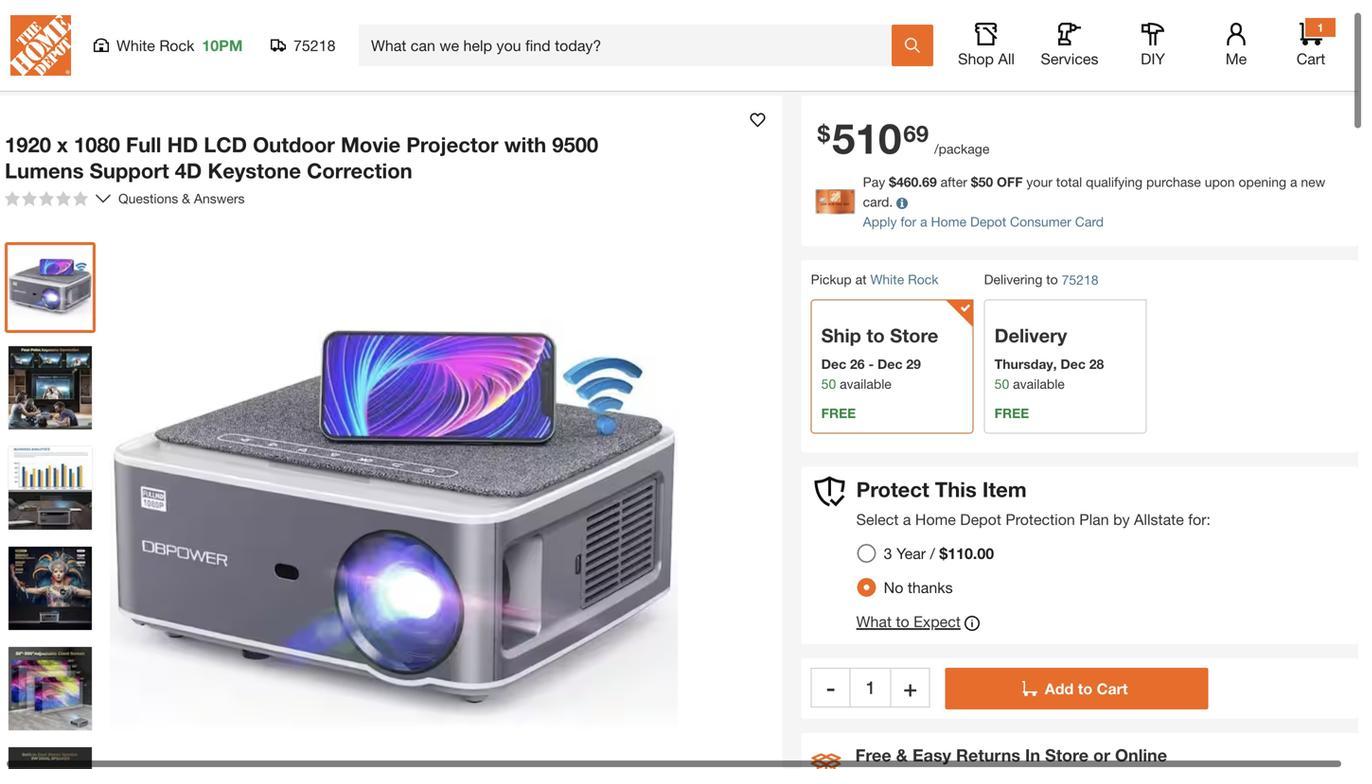 Task type: vqa. For each thing, say whether or not it's contained in the screenshot.
& related to Questions
yes



Task type: locate. For each thing, give the bounding box(es) containing it.
dec left 29
[[878, 356, 903, 372]]

/ right year
[[930, 545, 935, 563]]

10pm
[[202, 36, 243, 54]]

1 horizontal spatial #
[[1130, 62, 1137, 75]]

free for to
[[821, 405, 856, 421]]

free down thursday,
[[995, 405, 1029, 421]]

cart right add
[[1097, 680, 1128, 698]]

1 vertical spatial depot
[[960, 511, 1001, 529]]

internet
[[979, 62, 1018, 75]]

$ right after
[[971, 174, 978, 190]]

free
[[821, 405, 856, 421], [995, 405, 1029, 421]]

1 available from the left
[[840, 376, 892, 392]]

to left the 75218 'link' at the top right of page
[[1046, 272, 1058, 287]]

2 horizontal spatial dec
[[1061, 356, 1086, 372]]

2 horizontal spatial $
[[971, 174, 978, 190]]

free
[[855, 745, 891, 766]]

new
[[1301, 174, 1326, 190]]

1080
[[74, 132, 120, 157]]

0 vertical spatial &
[[240, 62, 250, 80]]

1 horizontal spatial free
[[995, 405, 1029, 421]]

& for questions
[[182, 191, 190, 206]]

white
[[116, 36, 155, 54], [870, 272, 904, 287]]

home down after
[[931, 214, 967, 229]]

by
[[1113, 511, 1130, 529]]

& for free
[[896, 745, 908, 766]]

add to cart
[[1045, 680, 1128, 698]]

75218 inside the delivering to 75218
[[1062, 272, 1099, 288]]

$ left 510
[[818, 120, 830, 147]]

free & easy returns in store or online
[[855, 745, 1167, 766]]

dec left 28
[[1061, 356, 1086, 372]]

store right in
[[1045, 745, 1089, 766]]

or
[[1093, 745, 1111, 766]]

/ left 'projectors'
[[444, 64, 449, 80]]

1 vertical spatial cart
[[1097, 680, 1128, 698]]

0 horizontal spatial -
[[826, 674, 835, 701]]

0 horizontal spatial /
[[31, 64, 35, 80]]

no thanks
[[884, 579, 953, 597]]

0 horizontal spatial 75218
[[293, 36, 336, 54]]

rock left 10pm
[[159, 36, 194, 54]]

this
[[935, 477, 977, 502]]

projectors mlsa11lt686 64.0 image
[[9, 246, 92, 329]]

correction
[[307, 158, 412, 183]]

depot down off
[[970, 214, 1006, 229]]

0 horizontal spatial &
[[182, 191, 190, 206]]

to inside ship to store dec 26 - dec 29 50 available
[[867, 324, 885, 347]]

0 vertical spatial cart
[[1297, 50, 1326, 68]]

1010389819
[[1288, 62, 1351, 75]]

depot
[[970, 214, 1006, 229], [960, 511, 1001, 529]]

0 vertical spatial 75218
[[293, 36, 336, 54]]

+ button
[[891, 668, 930, 708]]

1 vertical spatial -
[[826, 674, 835, 701]]

services
[[1041, 50, 1099, 68]]

to for expect
[[896, 613, 909, 631]]

rock down 'for'
[[908, 272, 939, 287]]

expect
[[914, 613, 961, 631]]

pickup at white rock
[[811, 272, 939, 287]]

1 horizontal spatial 75218
[[1062, 272, 1099, 288]]

store inside ship to store dec 26 - dec 29 50 available
[[890, 324, 939, 347]]

icon image
[[811, 754, 841, 770]]

2 vertical spatial a
[[903, 511, 911, 529]]

50
[[978, 174, 993, 190], [821, 376, 836, 392], [995, 376, 1009, 392]]

to inside "button"
[[1078, 680, 1093, 698]]

white rock 10pm
[[116, 36, 243, 54]]

no
[[884, 579, 904, 597]]

1 free from the left
[[821, 405, 856, 421]]

to right what
[[896, 613, 909, 631]]

None field
[[851, 668, 891, 708]]

0 vertical spatial a
[[1290, 174, 1297, 190]]

what to expect button
[[856, 612, 980, 635]]

460.69
[[896, 174, 937, 190]]

free for thursday,
[[995, 405, 1029, 421]]

a left new at the top
[[1290, 174, 1297, 190]]

1
[[1317, 21, 1324, 34]]

75218 inside button
[[293, 36, 336, 54]]

- right the 26
[[869, 356, 874, 372]]

depot up $110.00
[[960, 511, 1001, 529]]

2 free from the left
[[995, 405, 1029, 421]]

0 vertical spatial depot
[[970, 214, 1006, 229]]

& down 4d
[[182, 191, 190, 206]]

3 dec from the left
[[1061, 356, 1086, 372]]

- inside the - button
[[826, 674, 835, 701]]

75218 up theater
[[293, 36, 336, 54]]

0 vertical spatial home
[[254, 62, 295, 80]]

to for cart
[[1078, 680, 1093, 698]]

projectors
[[456, 62, 525, 80]]

delivering
[[984, 272, 1043, 287]]

0 horizontal spatial cart
[[1097, 680, 1128, 698]]

lumens
[[5, 158, 84, 183]]

$ right 'pay'
[[889, 174, 896, 190]]

0 horizontal spatial free
[[821, 405, 856, 421]]

1 horizontal spatial rock
[[908, 272, 939, 287]]

1 vertical spatial rock
[[908, 272, 939, 287]]

/ right ...
[[31, 64, 35, 80]]

1 horizontal spatial -
[[869, 356, 874, 372]]

me
[[1226, 50, 1247, 68]]

2 vertical spatial &
[[896, 745, 908, 766]]

a right 'for'
[[920, 214, 927, 229]]

to inside button
[[896, 613, 909, 631]]

50 left off
[[978, 174, 993, 190]]

your
[[1027, 174, 1053, 190]]

free down the 26
[[821, 405, 856, 421]]

1 horizontal spatial $
[[889, 174, 896, 190]]

75218 button
[[271, 36, 336, 55]]

home
[[254, 62, 295, 80], [931, 214, 967, 229], [915, 511, 956, 529]]

to right add
[[1078, 680, 1093, 698]]

4d
[[175, 158, 202, 183]]

mlsa11lt686
[[1140, 62, 1214, 75]]

delivery thursday, dec 28 50 available
[[995, 324, 1104, 392]]

accessories
[[355, 62, 437, 80]]

dec left the 26
[[821, 356, 846, 372]]

white rock button
[[870, 272, 939, 287]]

upon
[[1205, 174, 1235, 190]]

1 horizontal spatial white
[[870, 272, 904, 287]]

2 horizontal spatial store
[[1222, 62, 1249, 75]]

0 horizontal spatial white
[[116, 36, 155, 54]]

white right at
[[870, 272, 904, 287]]

to inside the delivering to 75218
[[1046, 272, 1058, 287]]

to
[[1046, 272, 1058, 287], [867, 324, 885, 347], [896, 613, 909, 631], [1078, 680, 1093, 698]]

1 vertical spatial store
[[890, 324, 939, 347]]

0 horizontal spatial #
[[1021, 62, 1028, 75]]

& right 'free'
[[896, 745, 908, 766]]

shop all
[[958, 50, 1015, 68]]

1 vertical spatial white
[[870, 272, 904, 287]]

0 horizontal spatial rock
[[159, 36, 194, 54]]

1 horizontal spatial &
[[240, 62, 250, 80]]

0 horizontal spatial dec
[[821, 356, 846, 372]]

50 down ship
[[821, 376, 836, 392]]

cart down "1"
[[1297, 50, 1326, 68]]

info image
[[897, 198, 908, 209]]

0 horizontal spatial store
[[890, 324, 939, 347]]

store up 29
[[890, 324, 939, 347]]

rock
[[159, 36, 194, 54], [908, 272, 939, 287]]

available down thursday,
[[1013, 376, 1065, 392]]

2 vertical spatial store
[[1045, 745, 1089, 766]]

to right ship
[[867, 324, 885, 347]]

2 horizontal spatial a
[[1290, 174, 1297, 190]]

theater
[[299, 62, 350, 80]]

protect this item select a home depot protection plan by allstate for:
[[856, 477, 1211, 529]]

50 down thursday,
[[995, 376, 1009, 392]]

# right all
[[1021, 62, 1028, 75]]

1 vertical spatial 75218
[[1062, 272, 1099, 288]]

1920
[[5, 132, 51, 157]]

option group
[[850, 537, 1009, 605]]

1 vertical spatial &
[[182, 191, 190, 206]]

# right sku
[[1278, 62, 1285, 75]]

0 horizontal spatial available
[[840, 376, 892, 392]]

2 horizontal spatial #
[[1278, 62, 1285, 75]]

a inside your total qualifying purchase upon opening a new card.
[[1290, 174, 1297, 190]]

for:
[[1188, 511, 1211, 529]]

2 available from the left
[[1013, 376, 1065, 392]]

/ inside option group
[[930, 545, 935, 563]]

year
[[897, 545, 926, 563]]

cart
[[1297, 50, 1326, 68], [1097, 680, 1128, 698]]

electrical
[[43, 62, 104, 80]]

consumer
[[1010, 214, 1071, 229]]

allstate
[[1134, 511, 1184, 529]]

available down the 26
[[840, 376, 892, 392]]

store left sku
[[1222, 62, 1249, 75]]

model
[[1095, 62, 1127, 75]]

card.
[[863, 194, 893, 210]]

2 vertical spatial home
[[915, 511, 956, 529]]

- up icon
[[826, 674, 835, 701]]

2 horizontal spatial &
[[896, 745, 908, 766]]

projectors mlsa11lt686 1f.5 image
[[9, 748, 92, 770]]

$
[[818, 120, 830, 147], [889, 174, 896, 190], [971, 174, 978, 190]]

home up 3 year / $110.00
[[915, 511, 956, 529]]

questions & answers link
[[118, 189, 248, 209]]

& inside the questions & answers link
[[182, 191, 190, 206]]

1 horizontal spatial dec
[[878, 356, 903, 372]]

projectors link
[[456, 62, 525, 80]]

white left 10pm
[[116, 36, 155, 54]]

projector
[[406, 132, 499, 157]]

1 horizontal spatial a
[[920, 214, 927, 229]]

1 horizontal spatial available
[[1013, 376, 1065, 392]]

75218 down card
[[1062, 272, 1099, 288]]

home down 75218 button
[[254, 62, 295, 80]]

2 horizontal spatial /
[[930, 545, 935, 563]]

0 horizontal spatial a
[[903, 511, 911, 529]]

0 horizontal spatial $
[[818, 120, 830, 147]]

1 horizontal spatial /
[[444, 64, 449, 80]]

26
[[850, 356, 865, 372]]

2 horizontal spatial 50
[[995, 376, 1009, 392]]

& right "tv"
[[240, 62, 250, 80]]

easy
[[913, 745, 951, 766]]

/package
[[934, 141, 990, 157]]

1 dec from the left
[[821, 356, 846, 372]]

a right select
[[903, 511, 911, 529]]

# left diy
[[1130, 62, 1137, 75]]

0 vertical spatial -
[[869, 356, 874, 372]]

0 horizontal spatial 50
[[821, 376, 836, 392]]

a
[[1290, 174, 1297, 190], [920, 214, 927, 229], [903, 511, 911, 529]]

0 vertical spatial rock
[[159, 36, 194, 54]]

protection
[[1006, 511, 1075, 529]]



Task type: describe. For each thing, give the bounding box(es) containing it.
1 horizontal spatial cart
[[1297, 50, 1326, 68]]

card
[[1075, 214, 1104, 229]]

What can we help you find today? search field
[[371, 26, 891, 65]]

1 vertical spatial home
[[931, 214, 967, 229]]

add to cart button
[[945, 668, 1209, 710]]

protect
[[856, 477, 929, 502]]

delivery
[[995, 324, 1067, 347]]

1 vertical spatial a
[[920, 214, 927, 229]]

available inside ship to store dec 26 - dec 29 50 available
[[840, 376, 892, 392]]

opening
[[1239, 174, 1287, 190]]

hd
[[167, 132, 198, 157]]

tv
[[218, 62, 236, 80]]

/ electrical
[[31, 62, 104, 80]]

29
[[906, 356, 921, 372]]

510
[[832, 113, 902, 163]]

services button
[[1039, 23, 1100, 68]]

projectors mlsa11lt686 e1.1 image
[[9, 346, 92, 430]]

$ 510 69 /package
[[818, 113, 990, 163]]

your total qualifying purchase upon opening a new card.
[[863, 174, 1326, 210]]

what to expect
[[856, 613, 961, 631]]

the home depot logo image
[[10, 15, 71, 76]]

tv & home theater accessories link
[[218, 62, 437, 80]]

+
[[904, 674, 917, 701]]

/ inside the tv & home theater accessories / projectors
[[444, 64, 449, 80]]

apply now image
[[816, 190, 863, 214]]

1 horizontal spatial 50
[[978, 174, 993, 190]]

3
[[884, 545, 892, 563]]

ship to store dec 26 - dec 29 50 available
[[821, 324, 939, 392]]

me button
[[1206, 23, 1267, 68]]

apply for a home depot consumer card link
[[863, 214, 1104, 229]]

electrical link
[[43, 62, 104, 80]]

327562812
[[1031, 62, 1088, 75]]

/ inside / electrical
[[31, 64, 35, 80]]

item
[[983, 477, 1027, 502]]

pay
[[863, 174, 885, 190]]

online
[[1115, 745, 1167, 766]]

0 stars image
[[5, 191, 88, 206]]

after
[[941, 174, 967, 190]]

3 year / $110.00
[[884, 545, 994, 563]]

0 vertical spatial store
[[1222, 62, 1249, 75]]

... button
[[5, 60, 23, 86]]

home inside protect this item select a home depot protection plan by allstate for:
[[915, 511, 956, 529]]

apply for a home depot consumer card
[[863, 214, 1104, 229]]

projectors mlsa11lt686 c3.3 image
[[9, 547, 92, 630]]

projectors mlsa11lt686 4f.4 image
[[9, 648, 92, 731]]

9500
[[552, 132, 598, 157]]

off
[[997, 174, 1023, 190]]

diy
[[1141, 50, 1165, 68]]

- inside ship to store dec 26 - dec 29 50 available
[[869, 356, 874, 372]]

for
[[901, 214, 917, 229]]

depot inside protect this item select a home depot protection plan by allstate for:
[[960, 511, 1001, 529]]

apply
[[863, 214, 897, 229]]

1920 x 1080 full hd lcd outdoor movie projector with 9500 lumens support 4d keystone correction
[[5, 132, 598, 183]]

to for store
[[867, 324, 885, 347]]

2 # from the left
[[1130, 62, 1137, 75]]

answers
[[194, 191, 245, 206]]

- button
[[811, 668, 851, 708]]

projectors mlsa11lt686 40.2 image
[[9, 447, 92, 530]]

1 horizontal spatial store
[[1045, 745, 1089, 766]]

all
[[998, 50, 1015, 68]]

available inside delivery thursday, dec 28 50 available
[[1013, 376, 1065, 392]]

add to list image
[[750, 113, 766, 128]]

diy button
[[1123, 23, 1183, 68]]

questions
[[118, 191, 178, 206]]

with
[[504, 132, 546, 157]]

option group containing 3 year /
[[850, 537, 1009, 605]]

shop all button
[[956, 23, 1017, 68]]

support
[[90, 158, 169, 183]]

$110.00
[[939, 545, 994, 563]]

lcd
[[204, 132, 247, 157]]

tv & home theater accessories / projectors
[[218, 62, 525, 80]]

a inside protect this item select a home depot protection plan by allstate for:
[[903, 511, 911, 529]]

thanks
[[908, 579, 953, 597]]

0 vertical spatial white
[[116, 36, 155, 54]]

add
[[1045, 680, 1074, 698]]

3 # from the left
[[1278, 62, 1285, 75]]

returns
[[956, 745, 1021, 766]]

keystone
[[208, 158, 301, 183]]

select
[[856, 511, 899, 529]]

75218 link
[[1062, 270, 1099, 290]]

sku
[[1252, 62, 1275, 75]]

1 # from the left
[[1021, 62, 1028, 75]]

at
[[855, 272, 867, 287]]

& for tv
[[240, 62, 250, 80]]

x
[[57, 132, 68, 157]]

ship
[[821, 324, 861, 347]]

50 inside ship to store dec 26 - dec 29 50 available
[[821, 376, 836, 392]]

dec inside delivery thursday, dec 28 50 available
[[1061, 356, 1086, 372]]

to for 75218
[[1046, 272, 1058, 287]]

cart inside "button"
[[1097, 680, 1128, 698]]

questions & answers
[[118, 191, 248, 206]]

28
[[1089, 356, 1104, 372]]

69
[[904, 120, 929, 147]]

purchase
[[1146, 174, 1201, 190]]

plan
[[1079, 511, 1109, 529]]

movie
[[341, 132, 401, 157]]

2 dec from the left
[[878, 356, 903, 372]]

$ inside '$ 510 69 /package'
[[818, 120, 830, 147]]

pickup
[[811, 272, 852, 287]]

full
[[126, 132, 161, 157]]

what
[[856, 613, 892, 631]]

delivering to 75218
[[984, 272, 1099, 288]]

qualifying
[[1086, 174, 1143, 190]]

outdoor
[[253, 132, 335, 157]]

...
[[5, 65, 23, 80]]

50 inside delivery thursday, dec 28 50 available
[[995, 376, 1009, 392]]



